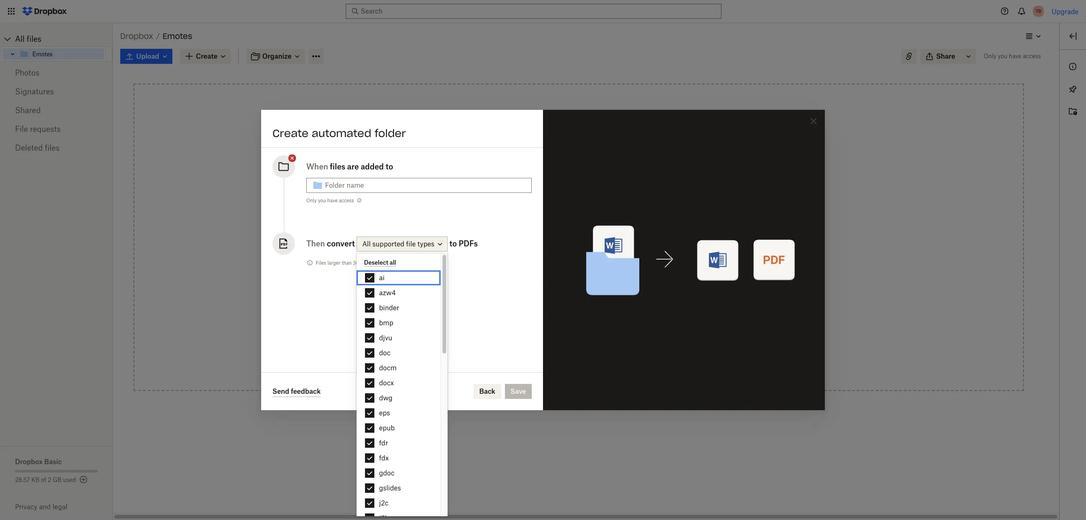 Task type: describe. For each thing, give the bounding box(es) containing it.
request files
[[522, 311, 563, 319]]

docx checkbox item
[[357, 376, 441, 391]]

converted
[[393, 260, 415, 266]]

deselect all
[[364, 259, 396, 266]]

when
[[306, 162, 328, 172]]

are
[[347, 162, 359, 172]]

files for all files
[[27, 34, 41, 44]]

Folder name text field
[[325, 180, 526, 191]]

1 horizontal spatial access
[[1024, 53, 1042, 60]]

gslides checkbox item
[[357, 481, 441, 496]]

j2c checkbox item
[[357, 496, 441, 511]]

fdr
[[379, 439, 388, 447]]

all files
[[15, 34, 41, 44]]

to inside drop files here to upload, or use the 'upload' button
[[587, 177, 594, 185]]

signatures
[[15, 87, 54, 96]]

all supported file types
[[362, 240, 435, 248]]

drive
[[586, 285, 603, 293]]

files are added to
[[330, 162, 393, 172]]

all files tree
[[1, 31, 113, 62]]

not
[[377, 260, 385, 266]]

2
[[48, 477, 51, 484]]

your
[[596, 259, 610, 267]]

fdr checkbox item
[[357, 436, 441, 451]]

28.57 kb of 2 gb used
[[15, 477, 76, 484]]

be
[[386, 260, 391, 266]]

epub
[[379, 424, 395, 432]]

will
[[368, 260, 376, 266]]

create automated folder dialog
[[261, 110, 825, 411]]

shared
[[15, 106, 41, 115]]

then
[[306, 239, 325, 249]]

share button
[[921, 49, 961, 64]]

access
[[522, 259, 545, 267]]

1 horizontal spatial from
[[580, 259, 595, 267]]

pdfs
[[459, 239, 478, 249]]

share for share and manage
[[522, 337, 541, 345]]

add
[[582, 235, 594, 243]]

then convert
[[306, 239, 355, 249]]

bmp
[[379, 319, 394, 327]]

import
[[522, 285, 544, 293]]

more ways to add content
[[538, 235, 621, 243]]

than
[[342, 260, 352, 266]]

the
[[560, 187, 570, 195]]

basic
[[44, 458, 62, 466]]

to left pdfs
[[450, 239, 457, 249]]

shared link
[[15, 101, 98, 120]]

upgrade link
[[1052, 7, 1079, 15]]

1 horizontal spatial only you have access
[[984, 53, 1042, 60]]

docm
[[379, 364, 397, 372]]

open activity image
[[1068, 106, 1079, 118]]

file
[[15, 125, 28, 134]]

dropbox logo - go to the homepage image
[[19, 4, 70, 19]]

signatures link
[[15, 82, 98, 101]]

deselect all button
[[364, 259, 396, 267]]

docm checkbox item
[[357, 361, 441, 376]]

use
[[547, 187, 558, 195]]

get more space image
[[78, 475, 89, 486]]

content
[[596, 235, 621, 243]]

of
[[41, 477, 46, 484]]

have inside create automated folder dialog
[[327, 198, 338, 204]]

global header element
[[0, 0, 1087, 23]]

request files button
[[501, 306, 657, 325]]

30mb
[[353, 260, 367, 266]]

eps checkbox item
[[357, 406, 441, 421]]

0 vertical spatial only
[[984, 53, 997, 60]]

upgrade
[[1052, 7, 1079, 15]]

epub checkbox item
[[357, 421, 441, 436]]

dropbox for dropbox basic
[[15, 458, 43, 466]]

only you have access inside create automated folder dialog
[[306, 198, 354, 204]]

automated
[[312, 127, 372, 140]]

convert
[[327, 239, 355, 249]]

access inside create automated folder dialog
[[339, 198, 354, 204]]

to left add
[[574, 235, 580, 243]]

photos
[[15, 68, 39, 78]]

google
[[562, 285, 584, 293]]

deleted files
[[15, 143, 60, 153]]

eps
[[379, 409, 390, 417]]

0 vertical spatial emotes
[[163, 31, 192, 41]]

folder for this
[[560, 259, 578, 267]]

gslides
[[379, 485, 401, 493]]

open details pane image
[[1068, 31, 1079, 42]]

dropbox basic
[[15, 458, 62, 466]]

supported
[[373, 240, 405, 248]]

gdoc checkbox item
[[357, 466, 441, 481]]

dwg
[[379, 394, 393, 402]]

import from google drive
[[522, 285, 603, 293]]

0 horizontal spatial from
[[545, 285, 560, 293]]

larger
[[328, 260, 341, 266]]

ai
[[379, 274, 385, 282]]

access this folder from your desktop
[[522, 259, 637, 267]]

emotes inside 'all files' 'tree'
[[32, 51, 53, 58]]

drop files here to upload, or use the 'upload' button
[[539, 177, 619, 195]]

files
[[316, 260, 326, 266]]

deselect
[[364, 259, 389, 266]]

files for drop files here to upload, or use the 'upload' button
[[556, 177, 570, 185]]

manage
[[556, 337, 582, 345]]



Task type: vqa. For each thing, say whether or not it's contained in the screenshot.
Open in
no



Task type: locate. For each thing, give the bounding box(es) containing it.
only inside create automated folder dialog
[[306, 198, 317, 204]]

0 vertical spatial all
[[15, 34, 25, 44]]

used
[[63, 477, 76, 484]]

bmp checkbox item
[[357, 316, 441, 331]]

1 horizontal spatial emotes
[[163, 31, 192, 41]]

dropbox / emotes
[[120, 31, 192, 41]]

files for request files
[[550, 311, 563, 319]]

1 vertical spatial only
[[306, 198, 317, 204]]

types
[[418, 240, 435, 248]]

all inside dropdown button
[[362, 240, 371, 248]]

0 vertical spatial dropbox
[[120, 31, 153, 41]]

files right request
[[550, 311, 563, 319]]

privacy
[[15, 503, 37, 511]]

1 vertical spatial have
[[327, 198, 338, 204]]

all
[[390, 259, 396, 266]]

files inside 'tree'
[[27, 34, 41, 44]]

folder right this at the right of the page
[[560, 259, 578, 267]]

dropbox left "/"
[[120, 31, 153, 41]]

privacy and legal
[[15, 503, 67, 511]]

all for all supported file types
[[362, 240, 371, 248]]

and for manage
[[542, 337, 554, 345]]

file requests link
[[15, 120, 98, 139]]

more ways to add content element
[[499, 234, 659, 361]]

0 vertical spatial only you have access
[[984, 53, 1042, 60]]

dropbox up 28.57
[[15, 458, 43, 466]]

deleted files link
[[15, 139, 98, 157]]

1 horizontal spatial all
[[362, 240, 371, 248]]

to right the added
[[386, 162, 393, 172]]

and inside button
[[542, 337, 554, 345]]

1 vertical spatial only you have access
[[306, 198, 354, 204]]

0 horizontal spatial share
[[522, 337, 541, 345]]

dropbox
[[120, 31, 153, 41], [15, 458, 43, 466]]

access
[[1024, 53, 1042, 60], [339, 198, 354, 204]]

folder inside dialog
[[375, 127, 406, 140]]

all inside 'tree'
[[15, 34, 25, 44]]

0 horizontal spatial access
[[339, 198, 354, 204]]

0 vertical spatial you
[[998, 53, 1008, 60]]

fdx
[[379, 455, 389, 463]]

1 horizontal spatial have
[[1010, 53, 1022, 60]]

to
[[386, 162, 393, 172], [587, 177, 594, 185], [574, 235, 580, 243], [450, 239, 457, 249]]

1 horizontal spatial only
[[984, 53, 997, 60]]

requests
[[30, 125, 61, 134]]

share and manage button
[[501, 332, 657, 351]]

file
[[406, 240, 416, 248]]

0 horizontal spatial emotes
[[32, 51, 53, 58]]

from right 'import'
[[545, 285, 560, 293]]

checkbox item
[[357, 511, 441, 521]]

gdoc
[[379, 470, 395, 478]]

ai checkbox item
[[357, 271, 441, 286]]

files
[[27, 34, 41, 44], [45, 143, 60, 153], [330, 162, 346, 172], [556, 177, 570, 185], [550, 311, 563, 319]]

ways
[[556, 235, 572, 243]]

1 vertical spatial access
[[339, 198, 354, 204]]

and left manage
[[542, 337, 554, 345]]

this
[[547, 259, 558, 267]]

files inside button
[[550, 311, 563, 319]]

all up files larger than 30mb will not be converted
[[362, 240, 371, 248]]

folder permissions image
[[356, 197, 364, 204]]

deleted
[[15, 143, 43, 153]]

files down the file requests link
[[45, 143, 60, 153]]

fdx checkbox item
[[357, 451, 441, 466]]

to right here in the top right of the page
[[587, 177, 594, 185]]

1 vertical spatial all
[[362, 240, 371, 248]]

0 vertical spatial and
[[542, 337, 554, 345]]

djvu
[[379, 334, 392, 342]]

folder for automated
[[375, 127, 406, 140]]

emotes right "/"
[[163, 31, 192, 41]]

0 horizontal spatial dropbox
[[15, 458, 43, 466]]

from left your on the right of the page
[[580, 259, 595, 267]]

and left legal
[[39, 503, 51, 511]]

files up the
[[556, 177, 570, 185]]

all up photos
[[15, 34, 25, 44]]

1 vertical spatial from
[[545, 285, 560, 293]]

dropbox for dropbox / emotes
[[120, 31, 153, 41]]

you
[[998, 53, 1008, 60], [318, 198, 326, 204]]

1 horizontal spatial and
[[542, 337, 554, 345]]

docx
[[379, 379, 394, 387]]

share for share
[[937, 52, 956, 60]]

0 horizontal spatial only
[[306, 198, 317, 204]]

djvu checkbox item
[[357, 331, 441, 346]]

file requests
[[15, 125, 61, 134]]

photos link
[[15, 63, 98, 82]]

and
[[542, 337, 554, 345], [39, 503, 51, 511]]

emotes down all files
[[32, 51, 53, 58]]

binder
[[379, 304, 399, 312]]

j2c
[[379, 500, 389, 508]]

1 vertical spatial folder
[[560, 259, 578, 267]]

0 horizontal spatial only you have access
[[306, 198, 354, 204]]

/
[[156, 32, 160, 40]]

1 horizontal spatial share
[[937, 52, 956, 60]]

0 vertical spatial share
[[937, 52, 956, 60]]

only you have access
[[984, 53, 1042, 60], [306, 198, 354, 204]]

kb
[[31, 477, 39, 484]]

from
[[580, 259, 595, 267], [545, 285, 560, 293]]

share inside 'button'
[[937, 52, 956, 60]]

doc
[[379, 349, 391, 357]]

1 vertical spatial emotes
[[32, 51, 53, 58]]

have
[[1010, 53, 1022, 60], [327, 198, 338, 204]]

emotes link
[[19, 48, 104, 60]]

files inside drop files here to upload, or use the 'upload' button
[[556, 177, 570, 185]]

legal
[[53, 503, 67, 511]]

binder checkbox item
[[357, 301, 441, 316]]

drop
[[539, 177, 555, 185]]

more
[[538, 235, 554, 243]]

folder
[[375, 127, 406, 140], [560, 259, 578, 267]]

added
[[361, 162, 384, 172]]

create automated folder
[[273, 127, 406, 140]]

gb
[[53, 477, 62, 484]]

0 vertical spatial have
[[1010, 53, 1022, 60]]

dwg checkbox item
[[357, 391, 441, 406]]

0 horizontal spatial have
[[327, 198, 338, 204]]

0 horizontal spatial and
[[39, 503, 51, 511]]

files for deleted files
[[45, 143, 60, 153]]

1 vertical spatial and
[[39, 503, 51, 511]]

azw4 checkbox item
[[357, 286, 441, 301]]

files left are at the top left
[[330, 162, 346, 172]]

0 horizontal spatial folder
[[375, 127, 406, 140]]

button
[[598, 187, 619, 195]]

privacy and legal link
[[15, 503, 113, 511]]

0 horizontal spatial you
[[318, 198, 326, 204]]

share and manage
[[522, 337, 582, 345]]

0 horizontal spatial all
[[15, 34, 25, 44]]

28.57
[[15, 477, 30, 484]]

open pinned items image
[[1068, 84, 1079, 95]]

create
[[273, 127, 309, 140]]

1 vertical spatial you
[[318, 198, 326, 204]]

upload,
[[596, 177, 619, 185]]

or
[[539, 187, 545, 195]]

0 vertical spatial from
[[580, 259, 595, 267]]

only
[[984, 53, 997, 60], [306, 198, 317, 204]]

to pdfs
[[450, 239, 478, 249]]

dropbox link
[[120, 30, 153, 42]]

'upload'
[[572, 187, 597, 195]]

here
[[571, 177, 586, 185]]

folder up the added
[[375, 127, 406, 140]]

all for all files
[[15, 34, 25, 44]]

files inside create automated folder dialog
[[330, 162, 346, 172]]

share inside button
[[522, 337, 541, 345]]

folder inside more ways to add content element
[[560, 259, 578, 267]]

1 vertical spatial share
[[522, 337, 541, 345]]

doc checkbox item
[[357, 346, 441, 361]]

you inside create automated folder dialog
[[318, 198, 326, 204]]

open information panel image
[[1068, 61, 1079, 72]]

files down dropbox logo - go to the homepage
[[27, 34, 41, 44]]

1 vertical spatial dropbox
[[15, 458, 43, 466]]

emotes
[[163, 31, 192, 41], [32, 51, 53, 58]]

0 vertical spatial access
[[1024, 53, 1042, 60]]

and for legal
[[39, 503, 51, 511]]

desktop
[[612, 259, 637, 267]]

request
[[522, 311, 548, 319]]

files larger than 30mb will not be converted
[[316, 260, 415, 266]]

all
[[15, 34, 25, 44], [362, 240, 371, 248]]

1 horizontal spatial you
[[998, 53, 1008, 60]]

share
[[937, 52, 956, 60], [522, 337, 541, 345]]

1 horizontal spatial dropbox
[[120, 31, 153, 41]]

1 horizontal spatial folder
[[560, 259, 578, 267]]

0 vertical spatial folder
[[375, 127, 406, 140]]



